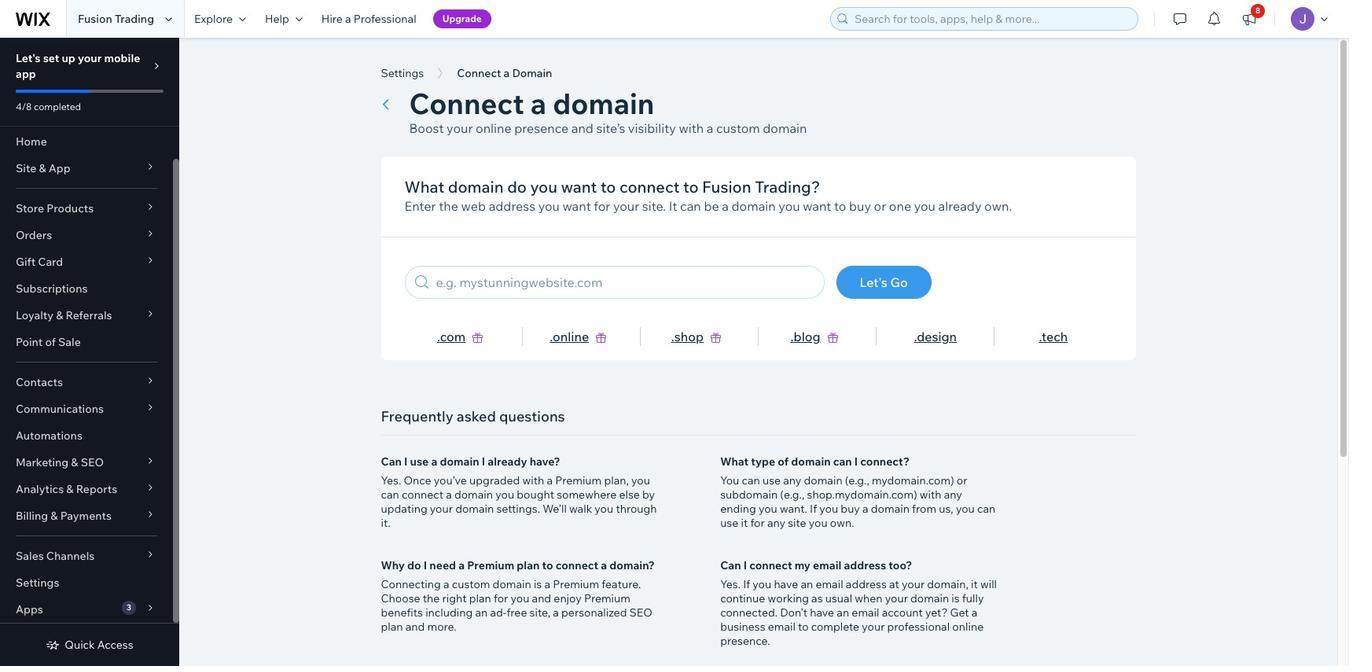 Task type: vqa. For each thing, say whether or not it's contained in the screenshot.
for inside What type of domain can I connect? You can use any domain (e.g., mydomain.com) or subdomain (e.g., shop.mydomain.com) with any ending you want. If you buy a domain from us, you can use it for any site you own.
yes



Task type: locate. For each thing, give the bounding box(es) containing it.
&
[[39, 161, 46, 175], [56, 308, 63, 322], [71, 455, 78, 469], [66, 482, 74, 496], [51, 509, 58, 523]]

0 horizontal spatial have
[[774, 577, 798, 591]]

an left ad-
[[475, 605, 488, 620]]

1 vertical spatial do
[[407, 558, 421, 572]]

it down subdomain
[[741, 516, 748, 530]]

1 horizontal spatial do
[[507, 177, 527, 197]]

& inside dropdown button
[[66, 482, 74, 496]]

. online
[[550, 329, 589, 344]]

2 horizontal spatial online
[[952, 620, 984, 634]]

or right mydomain.com)
[[957, 473, 968, 488]]

of left sale
[[45, 335, 56, 349]]

1 horizontal spatial it
[[971, 577, 978, 591]]

1 vertical spatial or
[[957, 473, 968, 488]]

the
[[439, 198, 458, 214], [423, 591, 440, 605]]

1 vertical spatial seo
[[630, 605, 653, 620]]

0 horizontal spatial is
[[534, 577, 542, 591]]

app
[[16, 67, 36, 81]]

0 vertical spatial for
[[594, 198, 610, 214]]

want.
[[780, 502, 808, 516]]

address
[[489, 198, 536, 214], [844, 558, 886, 572], [846, 577, 887, 591]]

online down e.g. mystunningwebsite.com field
[[553, 329, 589, 344]]

0 horizontal spatial of
[[45, 335, 56, 349]]

1 horizontal spatial can
[[720, 558, 741, 572]]

have?
[[530, 454, 560, 469]]

with down have?
[[523, 473, 544, 488]]

connect up site.
[[620, 177, 680, 197]]

own.
[[985, 198, 1012, 214], [830, 516, 854, 530]]

0 horizontal spatial if
[[743, 577, 750, 591]]

upgrade
[[442, 13, 482, 24]]

Search for tools, apps, help & more... field
[[850, 8, 1133, 30]]

if up connected.
[[743, 577, 750, 591]]

and left site's
[[571, 120, 594, 136]]

an
[[801, 577, 813, 591], [475, 605, 488, 620], [837, 605, 849, 620]]

(e.g., down connect?
[[845, 473, 870, 488]]

use down subdomain
[[720, 516, 739, 530]]

your left site.
[[613, 198, 639, 214]]

8 button
[[1232, 0, 1267, 38]]

0 horizontal spatial an
[[475, 605, 488, 620]]

by
[[642, 488, 655, 502]]

2 vertical spatial plan
[[381, 620, 403, 634]]

you inside why do i need a premium plan to connect a domain? connecting a custom domain is a premium feature. choose the right plan for you and enjoy premium benefits including an ad-free site, a personalized seo plan and more.
[[511, 591, 529, 605]]

quick access button
[[46, 638, 133, 652]]

let's inside button
[[860, 274, 888, 290]]

if
[[810, 502, 817, 516], [743, 577, 750, 591]]

0 vertical spatial do
[[507, 177, 527, 197]]

any
[[783, 473, 802, 488], [944, 488, 962, 502], [767, 516, 786, 530]]

1 vertical spatial online
[[553, 329, 589, 344]]

can for can i use a domain i already have? yes. once you've upgraded with a premium plan, you can connect a domain you bought somewhere else by updating your domain settings. we'll walk you through it.
[[381, 454, 402, 469]]

1 vertical spatial and
[[532, 591, 551, 605]]

0 vertical spatial if
[[810, 502, 817, 516]]

address up when
[[844, 558, 886, 572]]

1 horizontal spatial seo
[[630, 605, 653, 620]]

can inside what domain do you want to connect to fusion trading? enter the web address you want for your site. it can be a domain you want to buy or one you already own.
[[680, 198, 701, 214]]

of right type
[[778, 454, 789, 469]]

connect left upgraded
[[402, 488, 443, 502]]

1 horizontal spatial for
[[594, 198, 610, 214]]

0 horizontal spatial with
[[523, 473, 544, 488]]

a left the domain
[[504, 66, 510, 80]]

connect?
[[861, 454, 910, 469]]

0 vertical spatial have
[[774, 577, 798, 591]]

can up "continue"
[[720, 558, 741, 572]]

domain,
[[927, 577, 969, 591]]

2 horizontal spatial with
[[920, 488, 942, 502]]

1 vertical spatial fusion
[[702, 177, 751, 197]]

bought
[[517, 488, 554, 502]]

products
[[47, 201, 94, 215]]

0 vertical spatial connect
[[457, 66, 501, 80]]

com
[[440, 329, 466, 344]]

gift
[[16, 255, 36, 269]]

0 horizontal spatial settings
[[16, 576, 59, 590]]

domain
[[553, 86, 655, 121], [763, 120, 807, 136], [448, 177, 504, 197], [732, 198, 776, 214], [440, 454, 479, 469], [791, 454, 831, 469], [804, 473, 843, 488], [454, 488, 493, 502], [455, 502, 494, 516], [871, 502, 910, 516], [493, 577, 531, 591], [911, 591, 949, 605]]

my
[[795, 558, 811, 572]]

your down when
[[862, 620, 885, 634]]

what domain do you want to connect to fusion trading? enter the web address you want for your site. it can be a domain you want to buy or one you already own.
[[405, 177, 1012, 214]]

connect up enjoy
[[556, 558, 598, 572]]

is inside can i connect my email address too? yes. if you have an email address at your domain, it will continue working as usual when your domain is fully connected. don't have an email account yet? get a business email to complete your professional online presence.
[[952, 591, 960, 605]]

settings.
[[497, 502, 540, 516]]

custom
[[716, 120, 760, 136], [452, 577, 490, 591]]

. for online
[[550, 329, 553, 344]]

0 horizontal spatial custom
[[452, 577, 490, 591]]

what inside what domain do you want to connect to fusion trading? enter the web address you want for your site. it can be a domain you want to buy or one you already own.
[[405, 177, 444, 197]]

0 horizontal spatial plan
[[381, 620, 403, 634]]

once
[[404, 473, 431, 488]]

3 . from the left
[[671, 329, 675, 344]]

for inside why do i need a premium plan to connect a domain? connecting a custom domain is a premium feature. choose the right plan for you and enjoy premium benefits including an ad-free site, a personalized seo plan and more.
[[494, 591, 508, 605]]

frequently
[[381, 407, 453, 425]]

settings down sales
[[16, 576, 59, 590]]

communications
[[16, 402, 104, 416]]

1 horizontal spatial an
[[801, 577, 813, 591]]

0 vertical spatial can
[[381, 454, 402, 469]]

0 vertical spatial own.
[[985, 198, 1012, 214]]

. for com
[[437, 329, 440, 344]]

billing & payments
[[16, 509, 112, 523]]

with right shop.mydomain.com)
[[920, 488, 942, 502]]

loyalty & referrals
[[16, 308, 112, 322]]

1 horizontal spatial is
[[952, 591, 960, 605]]

0 horizontal spatial use
[[410, 454, 429, 469]]

it inside can i connect my email address too? yes. if you have an email address at your domain, it will continue working as usual when your domain is fully connected. don't have an email account yet? get a business email to complete your professional online presence.
[[971, 577, 978, 591]]

0 vertical spatial settings
[[381, 66, 424, 80]]

yet?
[[926, 605, 948, 620]]

i up "continue"
[[744, 558, 747, 572]]

0 vertical spatial let's
[[16, 51, 41, 65]]

1 horizontal spatial of
[[778, 454, 789, 469]]

connect down connect a domain
[[409, 86, 524, 121]]

what up you
[[720, 454, 749, 469]]

premium
[[555, 473, 602, 488], [467, 558, 514, 572], [553, 577, 599, 591], [584, 591, 631, 605]]

0 horizontal spatial and
[[406, 620, 425, 634]]

do down presence
[[507, 177, 527, 197]]

2 horizontal spatial use
[[763, 473, 781, 488]]

1 vertical spatial what
[[720, 454, 749, 469]]

1 vertical spatial if
[[743, 577, 750, 591]]

1 . from the left
[[437, 329, 440, 344]]

is up site,
[[534, 577, 542, 591]]

what inside what type of domain can i connect? you can use any domain (e.g., mydomain.com) or subdomain (e.g., shop.mydomain.com) with any ending you want. if you buy a domain from us, you can use it for any site you own.
[[720, 454, 749, 469]]

domain inside can i connect my email address too? yes. if you have an email address at your domain, it will continue working as usual when your domain is fully connected. don't have an email account yet? get a business email to complete your professional online presence.
[[911, 591, 949, 605]]

1 horizontal spatial settings
[[381, 66, 424, 80]]

0 vertical spatial custom
[[716, 120, 760, 136]]

& up 'analytics & reports'
[[71, 455, 78, 469]]

4 . from the left
[[791, 329, 794, 344]]

if inside can i connect my email address too? yes. if you have an email address at your domain, it will continue working as usual when your domain is fully connected. don't have an email account yet? get a business email to complete your professional online presence.
[[743, 577, 750, 591]]

home
[[16, 134, 47, 149]]

1 horizontal spatial with
[[679, 120, 704, 136]]

you
[[530, 177, 558, 197], [538, 198, 560, 214], [779, 198, 800, 214], [914, 198, 936, 214], [631, 473, 650, 488], [496, 488, 514, 502], [595, 502, 614, 516], [759, 502, 778, 516], [820, 502, 838, 516], [956, 502, 975, 516], [809, 516, 828, 530], [753, 577, 772, 591], [511, 591, 529, 605]]

point of sale link
[[0, 329, 173, 355]]

connect left the domain
[[457, 66, 501, 80]]

premium up the 'walk'
[[555, 473, 602, 488]]

have
[[774, 577, 798, 591], [810, 605, 834, 620]]

0 vertical spatial or
[[874, 198, 886, 214]]

0 horizontal spatial (e.g.,
[[780, 488, 805, 502]]

let's left the go
[[860, 274, 888, 290]]

2 vertical spatial use
[[720, 516, 739, 530]]

already up upgraded
[[488, 454, 527, 469]]

seo down feature.
[[630, 605, 653, 620]]

or inside what domain do you want to connect to fusion trading? enter the web address you want for your site. it can be a domain you want to buy or one you already own.
[[874, 198, 886, 214]]

1 vertical spatial can
[[720, 558, 741, 572]]

what type of domain can i connect? you can use any domain (e.g., mydomain.com) or subdomain (e.g., shop.mydomain.com) with any ending you want. if you buy a domain from us, you can use it for any site you own.
[[720, 454, 996, 530]]

your right boost
[[447, 120, 473, 136]]

the left web
[[439, 198, 458, 214]]

3
[[127, 602, 131, 613]]

with right visibility
[[679, 120, 704, 136]]

connect inside can i use a domain i already have? yes. once you've upgraded with a premium plan, you can connect a domain you bought somewhere else by updating your domain settings. we'll walk you through it.
[[402, 488, 443, 502]]

presence.
[[720, 634, 770, 648]]

1 vertical spatial settings
[[16, 576, 59, 590]]

1 horizontal spatial if
[[810, 502, 817, 516]]

0 vertical spatial buy
[[849, 198, 871, 214]]

1 vertical spatial yes.
[[720, 577, 741, 591]]

your inside can i use a domain i already have? yes. once you've upgraded with a premium plan, you can connect a domain you bought somewhere else by updating your domain settings. we'll walk you through it.
[[430, 502, 453, 516]]

contacts
[[16, 375, 63, 389]]

1 vertical spatial plan
[[469, 591, 491, 605]]

get
[[950, 605, 969, 620]]

use up once
[[410, 454, 429, 469]]

domain inside why do i need a premium plan to connect a domain? connecting a custom domain is a premium feature. choose the right plan for you and enjoy premium benefits including an ad-free site, a personalized seo plan and more.
[[493, 577, 531, 591]]

use down type
[[763, 473, 781, 488]]

it left will
[[971, 577, 978, 591]]

analytics
[[16, 482, 64, 496]]

1 vertical spatial connect
[[409, 86, 524, 121]]

0 horizontal spatial or
[[874, 198, 886, 214]]

& right loyalty
[[56, 308, 63, 322]]

a right "get"
[[972, 605, 978, 620]]

0 horizontal spatial what
[[405, 177, 444, 197]]

marketing & seo button
[[0, 449, 173, 476]]

online inside can i connect my email address too? yes. if you have an email address at your domain, it will continue working as usual when your domain is fully connected. don't have an email account yet? get a business email to complete your professional online presence.
[[952, 620, 984, 634]]

can up it.
[[381, 488, 399, 502]]

help
[[265, 12, 289, 26]]

want down site's
[[561, 177, 597, 197]]

and left enjoy
[[532, 591, 551, 605]]

1 horizontal spatial already
[[939, 198, 982, 214]]

what up enter
[[405, 177, 444, 197]]

of inside what type of domain can i connect? you can use any domain (e.g., mydomain.com) or subdomain (e.g., shop.mydomain.com) with any ending you want. if you buy a domain from us, you can use it for any site you own.
[[778, 454, 789, 469]]

1 horizontal spatial yes.
[[720, 577, 741, 591]]

& right site
[[39, 161, 46, 175]]

professional
[[887, 620, 950, 634]]

& for loyalty
[[56, 308, 63, 322]]

visibility
[[628, 120, 676, 136]]

connect a domain
[[457, 66, 552, 80]]

1 horizontal spatial have
[[810, 605, 834, 620]]

address inside what domain do you want to connect to fusion trading? enter the web address you want for your site. it can be a domain you want to buy or one you already own.
[[489, 198, 536, 214]]

1 vertical spatial it
[[971, 577, 978, 591]]

1 vertical spatial address
[[844, 558, 886, 572]]

for left site,
[[494, 591, 508, 605]]

have down my
[[774, 577, 798, 591]]

& right billing
[[51, 509, 58, 523]]

yes. left once
[[381, 473, 401, 488]]

yes. inside can i connect my email address too? yes. if you have an email address at your domain, it will continue working as usual when your domain is fully connected. don't have an email account yet? get a business email to complete your professional online presence.
[[720, 577, 741, 591]]

a down connect?
[[863, 502, 869, 516]]

1 vertical spatial buy
[[841, 502, 860, 516]]

i left connect?
[[855, 454, 858, 469]]

or left one
[[874, 198, 886, 214]]

fully
[[962, 591, 984, 605]]

0 horizontal spatial fusion
[[78, 12, 112, 26]]

0 vertical spatial online
[[476, 120, 512, 136]]

and inside connect a domain boost your online presence and site's visibility with a custom domain
[[571, 120, 594, 136]]

1 horizontal spatial let's
[[860, 274, 888, 290]]

0 horizontal spatial for
[[494, 591, 508, 605]]

site & app
[[16, 161, 70, 175]]

an left when
[[837, 605, 849, 620]]

connect inside "button"
[[457, 66, 501, 80]]

1 vertical spatial of
[[778, 454, 789, 469]]

with inside connect a domain boost your online presence and site's visibility with a custom domain
[[679, 120, 704, 136]]

settings down the professional
[[381, 66, 424, 80]]

online down fully
[[952, 620, 984, 634]]

0 horizontal spatial can
[[381, 454, 402, 469]]

. shop
[[671, 329, 704, 344]]

1 vertical spatial let's
[[860, 274, 888, 290]]

seo inside popup button
[[81, 455, 104, 469]]

online
[[476, 120, 512, 136], [553, 329, 589, 344], [952, 620, 984, 634]]

connect a domain boost your online presence and site's visibility with a custom domain
[[409, 86, 807, 136]]

with inside what type of domain can i connect? you can use any domain (e.g., mydomain.com) or subdomain (e.g., shop.mydomain.com) with any ending you want. if you buy a domain from us, you can use it for any site you own.
[[920, 488, 942, 502]]

0 vertical spatial of
[[45, 335, 56, 349]]

communications button
[[0, 396, 173, 422]]

plan up free
[[517, 558, 540, 572]]

a inside can i connect my email address too? yes. if you have an email address at your domain, it will continue working as usual when your domain is fully connected. don't have an email account yet? get a business email to complete your professional online presence.
[[972, 605, 978, 620]]

0 horizontal spatial do
[[407, 558, 421, 572]]

through
[[616, 502, 657, 516]]

can up updating
[[381, 454, 402, 469]]

already inside what domain do you want to connect to fusion trading? enter the web address you want for your site. it can be a domain you want to buy or one you already own.
[[939, 198, 982, 214]]

& inside "dropdown button"
[[39, 161, 46, 175]]

connect
[[620, 177, 680, 197], [402, 488, 443, 502], [556, 558, 598, 572], [750, 558, 792, 572]]

(e.g., up site
[[780, 488, 805, 502]]

premium inside can i use a domain i already have? yes. once you've upgraded with a premium plan, you can connect a domain you bought somewhere else by updating your domain settings. we'll walk you through it.
[[555, 473, 602, 488]]

can up shop.mydomain.com)
[[833, 454, 852, 469]]

can inside can i use a domain i already have? yes. once you've upgraded with a premium plan, you can connect a domain you bought somewhere else by updating your domain settings. we'll walk you through it.
[[381, 454, 402, 469]]

connect a domain button
[[449, 61, 560, 85]]

i up upgraded
[[482, 454, 485, 469]]

from
[[912, 502, 937, 516]]

1 vertical spatial custom
[[452, 577, 490, 591]]

your down you've
[[430, 502, 453, 516]]

connect left my
[[750, 558, 792, 572]]

.
[[437, 329, 440, 344], [550, 329, 553, 344], [671, 329, 675, 344], [791, 329, 794, 344], [914, 329, 917, 344], [1039, 329, 1042, 344]]

a inside what domain do you want to connect to fusion trading? enter the web address you want for your site. it can be a domain you want to buy or one you already own.
[[722, 198, 729, 214]]

0 horizontal spatial seo
[[81, 455, 104, 469]]

0 vertical spatial the
[[439, 198, 458, 214]]

2 horizontal spatial for
[[750, 516, 765, 530]]

0 vertical spatial it
[[741, 516, 748, 530]]

and left more.
[[406, 620, 425, 634]]

1 vertical spatial own.
[[830, 516, 854, 530]]

point of sale
[[16, 335, 81, 349]]

0 horizontal spatial own.
[[830, 516, 854, 530]]

e.g. mystunningwebsite.com field
[[431, 267, 817, 298]]

1 horizontal spatial use
[[720, 516, 739, 530]]

custom up what domain do you want to connect to fusion trading? enter the web address you want for your site. it can be a domain you want to buy or one you already own.
[[716, 120, 760, 136]]

a down have?
[[547, 473, 553, 488]]

if right want.
[[810, 502, 817, 516]]

can for can i connect my email address too? yes. if you have an email address at your domain, it will continue working as usual when your domain is fully connected. don't have an email account yet? get a business email to complete your professional online presence.
[[720, 558, 741, 572]]

0 vertical spatial fusion
[[78, 12, 112, 26]]

2 . from the left
[[550, 329, 553, 344]]

do up connecting
[[407, 558, 421, 572]]

& inside dropdown button
[[56, 308, 63, 322]]

2 vertical spatial address
[[846, 577, 887, 591]]

benefits
[[381, 605, 423, 620]]

1 vertical spatial already
[[488, 454, 527, 469]]

connecting
[[381, 577, 441, 591]]

seo up "reports" on the left bottom of the page
[[81, 455, 104, 469]]

2 horizontal spatial and
[[571, 120, 594, 136]]

can inside can i connect my email address too? yes. if you have an email address at your domain, it will continue working as usual when your domain is fully connected. don't have an email account yet? get a business email to complete your professional online presence.
[[720, 558, 741, 572]]

have right don't
[[810, 605, 834, 620]]

online left presence
[[476, 120, 512, 136]]

buy
[[849, 198, 871, 214], [841, 502, 860, 516]]

email down working
[[768, 620, 796, 634]]

hire
[[321, 12, 343, 26]]

for down subdomain
[[750, 516, 765, 530]]

0 vertical spatial address
[[489, 198, 536, 214]]

0 horizontal spatial let's
[[16, 51, 41, 65]]

continue
[[720, 591, 765, 605]]

already right one
[[939, 198, 982, 214]]

& for marketing
[[71, 455, 78, 469]]

1 horizontal spatial own.
[[985, 198, 1012, 214]]

can right us,
[[977, 502, 996, 516]]

0 vertical spatial already
[[939, 198, 982, 214]]

i left need
[[424, 558, 427, 572]]

what
[[405, 177, 444, 197], [720, 454, 749, 469]]

plan right right
[[469, 591, 491, 605]]

0 horizontal spatial it
[[741, 516, 748, 530]]

2 horizontal spatial plan
[[517, 558, 540, 572]]

your
[[78, 51, 102, 65], [447, 120, 473, 136], [613, 198, 639, 214], [430, 502, 453, 516], [902, 577, 925, 591], [885, 591, 908, 605], [862, 620, 885, 634]]

referrals
[[66, 308, 112, 322]]

1 horizontal spatial what
[[720, 454, 749, 469]]

your right up
[[78, 51, 102, 65]]

1 vertical spatial for
[[750, 516, 765, 530]]

5 . from the left
[[914, 329, 917, 344]]

i inside why do i need a premium plan to connect a domain? connecting a custom domain is a premium feature. choose the right plan for you and enjoy premium benefits including an ad-free site, a personalized seo plan and more.
[[424, 558, 427, 572]]

set
[[43, 51, 59, 65]]

your inside what domain do you want to connect to fusion trading? enter the web address you want for your site. it can be a domain you want to buy or one you already own.
[[613, 198, 639, 214]]

0 horizontal spatial online
[[476, 120, 512, 136]]

any right from on the bottom right of page
[[944, 488, 962, 502]]

us,
[[939, 502, 954, 516]]

connect for domain
[[409, 86, 524, 121]]

let's inside 'let's set up your mobile app'
[[16, 51, 41, 65]]

already
[[939, 198, 982, 214], [488, 454, 527, 469]]

connect inside connect a domain boost your online presence and site's visibility with a custom domain
[[409, 86, 524, 121]]

0 vertical spatial use
[[410, 454, 429, 469]]

an down my
[[801, 577, 813, 591]]

design
[[917, 329, 957, 344]]

a right be on the top of page
[[722, 198, 729, 214]]

0 vertical spatial yes.
[[381, 473, 401, 488]]

to inside why do i need a premium plan to connect a domain? connecting a custom domain is a premium feature. choose the right plan for you and enjoy premium benefits including an ad-free site, a personalized seo plan and more.
[[542, 558, 553, 572]]

0 vertical spatial and
[[571, 120, 594, 136]]

6 . from the left
[[1039, 329, 1042, 344]]

a inside what type of domain can i connect? you can use any domain (e.g., mydomain.com) or subdomain (e.g., shop.mydomain.com) with any ending you want. if you buy a domain from us, you can use it for any site you own.
[[863, 502, 869, 516]]

or
[[874, 198, 886, 214], [957, 473, 968, 488]]



Task type: describe. For each thing, give the bounding box(es) containing it.
automations link
[[0, 422, 173, 449]]

hire a professional
[[321, 12, 416, 26]]

site
[[788, 516, 806, 530]]

one
[[889, 198, 911, 214]]

billing
[[16, 509, 48, 523]]

what for what domain do you want to connect to fusion trading?
[[405, 177, 444, 197]]

your inside connect a domain boost your online presence and site's visibility with a custom domain
[[447, 120, 473, 136]]

a down need
[[443, 577, 449, 591]]

payments
[[60, 509, 112, 523]]

email left account
[[852, 605, 880, 620]]

billing & payments button
[[0, 502, 173, 529]]

connect inside why do i need a premium plan to connect a domain? connecting a custom domain is a premium feature. choose the right plan for you and enjoy premium benefits including an ad-free site, a personalized seo plan and more.
[[556, 558, 598, 572]]

store
[[16, 201, 44, 215]]

automations
[[16, 429, 83, 443]]

a up you've
[[431, 454, 437, 469]]

hire a professional link
[[312, 0, 426, 38]]

seo inside why do i need a premium plan to connect a domain? connecting a custom domain is a premium feature. choose the right plan for you and enjoy premium benefits including an ad-free site, a personalized seo plan and more.
[[630, 605, 653, 620]]

card
[[38, 255, 63, 269]]

1 horizontal spatial (e.g.,
[[845, 473, 870, 488]]

. for blog
[[791, 329, 794, 344]]

blog
[[794, 329, 821, 344]]

2 vertical spatial and
[[406, 620, 425, 634]]

custom inside connect a domain boost your online presence and site's visibility with a custom domain
[[716, 120, 760, 136]]

domain?
[[610, 558, 655, 572]]

can i connect my email address too? yes. if you have an email address at your domain, it will continue working as usual when your domain is fully connected. don't have an email account yet? get a business email to complete your professional online presence.
[[720, 558, 997, 648]]

don't
[[780, 605, 808, 620]]

any left site
[[767, 516, 786, 530]]

fusion trading
[[78, 12, 154, 26]]

sale
[[58, 335, 81, 349]]

orders button
[[0, 222, 173, 248]]

for inside what domain do you want to connect to fusion trading? enter the web address you want for your site. it can be a domain you want to buy or one you already own.
[[594, 198, 610, 214]]

1 horizontal spatial plan
[[469, 591, 491, 605]]

shop
[[675, 329, 704, 344]]

you inside can i connect my email address too? yes. if you have an email address at your domain, it will continue working as usual when your domain is fully connected. don't have an email account yet? get a business email to complete your professional online presence.
[[753, 577, 772, 591]]

web
[[461, 198, 486, 214]]

& for site
[[39, 161, 46, 175]]

. for shop
[[671, 329, 675, 344]]

i inside what type of domain can i connect? you can use any domain (e.g., mydomain.com) or subdomain (e.g., shop.mydomain.com) with any ending you want. if you buy a domain from us, you can use it for any site you own.
[[855, 454, 858, 469]]

. for design
[[914, 329, 917, 344]]

& for billing
[[51, 509, 58, 523]]

account
[[882, 605, 923, 620]]

free
[[507, 605, 527, 620]]

updating
[[381, 502, 428, 516]]

enjoy
[[554, 591, 582, 605]]

do inside what domain do you want to connect to fusion trading? enter the web address you want for your site. it can be a domain you want to buy or one you already own.
[[507, 177, 527, 197]]

1 vertical spatial use
[[763, 473, 781, 488]]

premium up 'personalized'
[[553, 577, 599, 591]]

a right the hire
[[345, 12, 351, 26]]

why
[[381, 558, 405, 572]]

settings inside sidebar 'element'
[[16, 576, 59, 590]]

store products
[[16, 201, 94, 215]]

2 horizontal spatial an
[[837, 605, 849, 620]]

with inside can i use a domain i already have? yes. once you've upgraded with a premium plan, you can connect a domain you bought somewhere else by updating your domain settings. we'll walk you through it.
[[523, 473, 544, 488]]

buy inside what domain do you want to connect to fusion trading? enter the web address you want for your site. it can be a domain you want to buy or one you already own.
[[849, 198, 871, 214]]

a inside "button"
[[504, 66, 510, 80]]

a right need
[[459, 558, 465, 572]]

email right my
[[813, 558, 842, 572]]

fusion inside what domain do you want to connect to fusion trading? enter the web address you want for your site. it can be a domain you want to buy or one you already own.
[[702, 177, 751, 197]]

. design
[[914, 329, 957, 344]]

1 horizontal spatial and
[[532, 591, 551, 605]]

a right once
[[446, 488, 452, 502]]

it inside what type of domain can i connect? you can use any domain (e.g., mydomain.com) or subdomain (e.g., shop.mydomain.com) with any ending you want. if you buy a domain from us, you can use it for any site you own.
[[741, 516, 748, 530]]

connect for domain
[[457, 66, 501, 80]]

do inside why do i need a premium plan to connect a domain? connecting a custom domain is a premium feature. choose the right plan for you and enjoy premium benefits including an ad-free site, a personalized seo plan and more.
[[407, 558, 421, 572]]

orders
[[16, 228, 52, 242]]

subdomain
[[720, 488, 778, 502]]

let's for let's go
[[860, 274, 888, 290]]

channels
[[46, 549, 95, 563]]

want left site.
[[563, 198, 591, 214]]

a down the domain
[[531, 86, 547, 121]]

connected.
[[720, 605, 778, 620]]

right
[[442, 591, 467, 605]]

analytics & reports
[[16, 482, 117, 496]]

you
[[720, 473, 739, 488]]

. blog
[[791, 329, 821, 344]]

want down "trading?"
[[803, 198, 831, 214]]

sales channels button
[[0, 543, 173, 569]]

premium up ad-
[[467, 558, 514, 572]]

boost
[[409, 120, 444, 136]]

analytics & reports button
[[0, 476, 173, 502]]

own. inside what domain do you want to connect to fusion trading? enter the web address you want for your site. it can be a domain you want to buy or one you already own.
[[985, 198, 1012, 214]]

too?
[[889, 558, 912, 572]]

an inside why do i need a premium plan to connect a domain? connecting a custom domain is a premium feature. choose the right plan for you and enjoy premium benefits including an ad-free site, a personalized seo plan and more.
[[475, 605, 488, 620]]

a left enjoy
[[544, 577, 550, 591]]

let's go
[[860, 274, 908, 290]]

the inside what domain do you want to connect to fusion trading? enter the web address you want for your site. it can be a domain you want to buy or one you already own.
[[439, 198, 458, 214]]

when
[[855, 591, 883, 605]]

go
[[890, 274, 908, 290]]

domain
[[512, 66, 552, 80]]

why do i need a premium plan to connect a domain? connecting a custom domain is a premium feature. choose the right plan for you and enjoy premium benefits including an ad-free site, a personalized seo plan and more.
[[381, 558, 655, 634]]

i inside can i connect my email address too? yes. if you have an email address at your domain, it will continue working as usual when your domain is fully connected. don't have an email account yet? get a business email to complete your professional online presence.
[[744, 558, 747, 572]]

will
[[980, 577, 997, 591]]

address for email
[[846, 577, 887, 591]]

for inside what type of domain can i connect? you can use any domain (e.g., mydomain.com) or subdomain (e.g., shop.mydomain.com) with any ending you want. if you buy a domain from us, you can use it for any site you own.
[[750, 516, 765, 530]]

questions
[[499, 407, 565, 425]]

somewhere
[[557, 488, 617, 502]]

trading
[[115, 12, 154, 26]]

apps
[[16, 602, 43, 616]]

1 horizontal spatial online
[[553, 329, 589, 344]]

a up feature.
[[601, 558, 607, 572]]

you've
[[434, 473, 467, 488]]

access
[[97, 638, 133, 652]]

your right at
[[902, 577, 925, 591]]

what for what type of domain can i connect?
[[720, 454, 749, 469]]

site & app button
[[0, 155, 173, 182]]

let's for let's set up your mobile app
[[16, 51, 41, 65]]

address for want
[[489, 198, 536, 214]]

own. inside what type of domain can i connect? you can use any domain (e.g., mydomain.com) or subdomain (e.g., shop.mydomain.com) with any ending you want. if you buy a domain from us, you can use it for any site you own.
[[830, 516, 854, 530]]

business
[[720, 620, 766, 634]]

contacts button
[[0, 369, 173, 396]]

working
[[768, 591, 809, 605]]

home link
[[0, 128, 173, 155]]

online inside connect a domain boost your online presence and site's visibility with a custom domain
[[476, 120, 512, 136]]

professional
[[354, 12, 416, 26]]

if inside what type of domain can i connect? you can use any domain (e.g., mydomain.com) or subdomain (e.g., shop.mydomain.com) with any ending you want. if you buy a domain from us, you can use it for any site you own.
[[810, 502, 817, 516]]

sidebar element
[[0, 38, 179, 666]]

yes. inside can i use a domain i already have? yes. once you've upgraded with a premium plan, you can connect a domain you bought somewhere else by updating your domain settings. we'll walk you through it.
[[381, 473, 401, 488]]

your right when
[[885, 591, 908, 605]]

use inside can i use a domain i already have? yes. once you've upgraded with a premium plan, you can connect a domain you bought somewhere else by updating your domain settings. we'll walk you through it.
[[410, 454, 429, 469]]

any up want.
[[783, 473, 802, 488]]

gift card button
[[0, 248, 173, 275]]

complete
[[811, 620, 860, 634]]

a right site,
[[553, 605, 559, 620]]

is inside why do i need a premium plan to connect a domain? connecting a custom domain is a premium feature. choose the right plan for you and enjoy premium benefits including an ad-free site, a personalized seo plan and more.
[[534, 577, 542, 591]]

be
[[704, 198, 719, 214]]

can right you
[[742, 473, 760, 488]]

else
[[619, 488, 640, 502]]

feature.
[[602, 577, 641, 591]]

custom inside why do i need a premium plan to connect a domain? connecting a custom domain is a premium feature. choose the right plan for you and enjoy premium benefits including an ad-free site, a personalized seo plan and more.
[[452, 577, 490, 591]]

already inside can i use a domain i already have? yes. once you've upgraded with a premium plan, you can connect a domain you bought somewhere else by updating your domain settings. we'll walk you through it.
[[488, 454, 527, 469]]

to inside can i connect my email address too? yes. if you have an email address at your domain, it will continue working as usual when your domain is fully connected. don't have an email account yet? get a business email to complete your professional online presence.
[[798, 620, 809, 634]]

your inside 'let's set up your mobile app'
[[78, 51, 102, 65]]

or inside what type of domain can i connect? you can use any domain (e.g., mydomain.com) or subdomain (e.g., shop.mydomain.com) with any ending you want. if you buy a domain from us, you can use it for any site you own.
[[957, 473, 968, 488]]

can inside can i use a domain i already have? yes. once you've upgraded with a premium plan, you can connect a domain you bought somewhere else by updating your domain settings. we'll walk you through it.
[[381, 488, 399, 502]]

help button
[[256, 0, 312, 38]]

marketing & seo
[[16, 455, 104, 469]]

quick access
[[65, 638, 133, 652]]

plan,
[[604, 473, 629, 488]]

loyalty & referrals button
[[0, 302, 173, 329]]

subscriptions
[[16, 282, 88, 296]]

email left when
[[816, 577, 843, 591]]

premium right enjoy
[[584, 591, 631, 605]]

. for tech
[[1039, 329, 1042, 344]]

i up once
[[404, 454, 408, 469]]

the inside why do i need a premium plan to connect a domain? connecting a custom domain is a premium feature. choose the right plan for you and enjoy premium benefits including an ad-free site, a personalized seo plan and more.
[[423, 591, 440, 605]]

tech
[[1042, 329, 1068, 344]]

buy inside what type of domain can i connect? you can use any domain (e.g., mydomain.com) or subdomain (e.g., shop.mydomain.com) with any ending you want. if you buy a domain from us, you can use it for any site you own.
[[841, 502, 860, 516]]

marketing
[[16, 455, 69, 469]]

including
[[426, 605, 473, 620]]

can i use a domain i already have? yes. once you've upgraded with a premium plan, you can connect a domain you bought somewhere else by updating your domain settings. we'll walk you through it.
[[381, 454, 657, 530]]

mobile
[[104, 51, 140, 65]]

choose
[[381, 591, 420, 605]]

& for analytics
[[66, 482, 74, 496]]

1 vertical spatial have
[[810, 605, 834, 620]]

more.
[[427, 620, 457, 634]]

connect inside what domain do you want to connect to fusion trading? enter the web address you want for your site. it can be a domain you want to buy or one you already own.
[[620, 177, 680, 197]]

connect inside can i connect my email address too? yes. if you have an email address at your domain, it will continue working as usual when your domain is fully connected. don't have an email account yet? get a business email to complete your professional online presence.
[[750, 558, 792, 572]]

site's
[[596, 120, 625, 136]]

a right visibility
[[707, 120, 714, 136]]

of inside 'link'
[[45, 335, 56, 349]]

0 vertical spatial plan
[[517, 558, 540, 572]]

up
[[62, 51, 75, 65]]

trading?
[[755, 177, 820, 197]]

it.
[[381, 516, 391, 530]]

let's set up your mobile app
[[16, 51, 140, 81]]

reports
[[76, 482, 117, 496]]

sales
[[16, 549, 44, 563]]

need
[[430, 558, 456, 572]]



